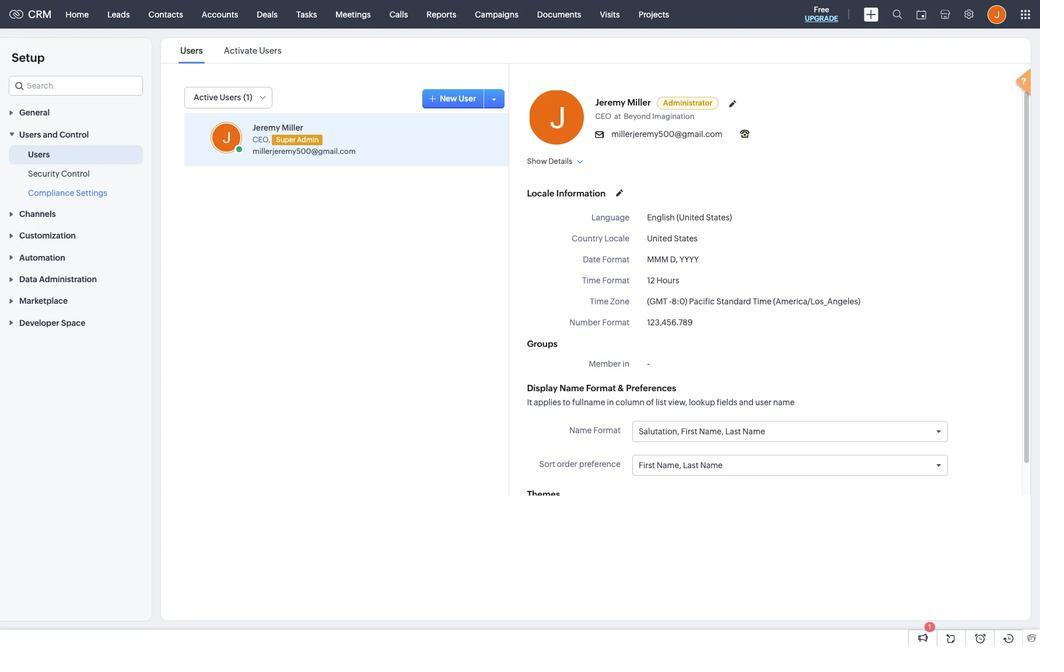 Task type: describe. For each thing, give the bounding box(es) containing it.
at
[[615, 112, 622, 121]]

users and control region
[[0, 145, 152, 203]]

format for number
[[603, 318, 630, 328]]

crm link
[[9, 8, 52, 20]]

compliance settings link
[[28, 187, 107, 199]]

search element
[[886, 0, 910, 29]]

deals link
[[248, 0, 287, 28]]

projects
[[639, 10, 670, 19]]

date format
[[583, 255, 630, 264]]

setup
[[12, 51, 45, 64]]

time for time zone
[[590, 297, 609, 307]]

active
[[194, 93, 218, 102]]

sort
[[540, 460, 556, 470]]

calendar image
[[917, 10, 927, 19]]

name down fullname
[[570, 426, 592, 436]]

general
[[19, 108, 50, 118]]

8:0)
[[672, 297, 688, 307]]

display
[[527, 384, 558, 394]]

space
[[61, 319, 86, 328]]

united
[[648, 234, 673, 243]]

users right activate on the top of page
[[259, 46, 282, 55]]

fullname
[[573, 398, 606, 408]]

member in
[[589, 360, 630, 369]]

and inside display name format & preferences it applies to fullname in column of list view, lookup fields and user name
[[740, 398, 754, 408]]

format for date
[[603, 255, 630, 264]]

developer space
[[19, 319, 86, 328]]

automation button
[[0, 247, 152, 268]]

jeremy for jeremy miller
[[596, 98, 626, 107]]

new user
[[440, 94, 477, 103]]

search image
[[893, 9, 903, 19]]

name, inside field
[[657, 461, 682, 471]]

themes
[[527, 490, 561, 500]]

english
[[648, 213, 675, 222]]

data
[[19, 275, 37, 284]]

beyond imagination link
[[624, 112, 698, 121]]

details
[[549, 157, 573, 166]]

name inside display name format & preferences it applies to fullname in column of list view, lookup fields and user name
[[560, 384, 585, 394]]

last inside salutation, first name, last name 'field'
[[726, 427, 742, 437]]

(united
[[677, 213, 705, 222]]

list
[[656, 398, 667, 408]]

marketplace button
[[0, 290, 152, 312]]

user
[[756, 398, 772, 408]]

accounts
[[202, 10, 238, 19]]

&
[[618, 384, 625, 394]]

super
[[276, 136, 296, 144]]

jeremy miller ceo, super admin millerjeremy500@gmail.com
[[253, 123, 356, 156]]

calls link
[[381, 0, 418, 28]]

lookup
[[689, 398, 716, 408]]

format inside display name format & preferences it applies to fullname in column of list view, lookup fields and user name
[[587, 384, 616, 394]]

compliance
[[28, 188, 74, 198]]

customization button
[[0, 225, 152, 247]]

users inside region
[[28, 150, 50, 159]]

admin
[[297, 136, 319, 144]]

imagination
[[653, 112, 695, 121]]

tasks link
[[287, 0, 327, 28]]

(gmt
[[648, 297, 668, 307]]

active users (1)
[[194, 93, 253, 102]]

format for time
[[603, 276, 630, 286]]

First Name, Last Name field
[[633, 456, 948, 476]]

first inside field
[[639, 461, 656, 471]]

(america/los_angeles)
[[774, 297, 861, 307]]

contacts link
[[139, 0, 193, 28]]

country
[[572, 234, 603, 243]]

users link for activate users link on the left top of page
[[179, 46, 205, 55]]

Salutation, First Name, Last Name field
[[633, 422, 948, 442]]

first inside 'field'
[[682, 427, 698, 437]]

administration
[[39, 275, 97, 284]]

miller for jeremy miller
[[628, 98, 651, 107]]

home link
[[56, 0, 98, 28]]

campaigns
[[475, 10, 519, 19]]

name, inside 'field'
[[700, 427, 724, 437]]

users and control
[[19, 130, 89, 139]]

deals
[[257, 10, 278, 19]]

beyond
[[624, 112, 651, 121]]

administrator
[[664, 99, 713, 107]]

12
[[648, 276, 655, 286]]

security
[[28, 169, 60, 178]]

pacific
[[690, 297, 715, 307]]

preferences
[[627, 384, 677, 394]]

customization
[[19, 231, 76, 241]]

contacts
[[149, 10, 183, 19]]

1 horizontal spatial millerjeremy500@gmail.com
[[612, 130, 723, 139]]

name format
[[570, 426, 621, 436]]

show details link
[[527, 157, 584, 166]]

order
[[557, 460, 578, 470]]

time format
[[582, 276, 630, 286]]

of
[[647, 398, 655, 408]]

show details
[[527, 157, 573, 166]]

users (1)
[[220, 93, 253, 102]]

d,
[[671, 255, 679, 264]]

and inside dropdown button
[[43, 130, 58, 139]]

channels
[[19, 210, 56, 219]]

users down contacts "link"
[[180, 46, 203, 55]]

control inside users and control dropdown button
[[60, 130, 89, 139]]

activate users
[[224, 46, 282, 55]]

users link for security control "link"
[[28, 149, 50, 160]]

leads
[[108, 10, 130, 19]]

create menu image
[[865, 7, 879, 21]]

channels button
[[0, 203, 152, 225]]

sort order preference
[[540, 460, 621, 470]]

in inside display name format & preferences it applies to fullname in column of list view, lookup fields and user name
[[607, 398, 614, 408]]



Task type: locate. For each thing, give the bounding box(es) containing it.
users up security
[[28, 150, 50, 159]]

1 horizontal spatial name,
[[700, 427, 724, 437]]

locale down language
[[605, 234, 630, 243]]

1 horizontal spatial in
[[623, 360, 630, 369]]

activate users link
[[222, 46, 284, 55]]

visits
[[600, 10, 620, 19]]

projects link
[[630, 0, 679, 28]]

last inside the first name, last name field
[[684, 461, 699, 471]]

0 vertical spatial first
[[682, 427, 698, 437]]

format up 'time format'
[[603, 255, 630, 264]]

reports
[[427, 10, 457, 19]]

1 vertical spatial control
[[61, 169, 90, 178]]

tasks
[[297, 10, 317, 19]]

users link down contacts "link"
[[179, 46, 205, 55]]

number
[[570, 318, 601, 328]]

jeremy up the ceo
[[596, 98, 626, 107]]

list
[[170, 38, 292, 63]]

- up preferences
[[648, 360, 650, 369]]

first right salutation,
[[682, 427, 698, 437]]

name inside 'field'
[[743, 427, 766, 437]]

calls
[[390, 10, 408, 19]]

standard
[[717, 297, 752, 307]]

jeremy inside jeremy miller ceo, super admin millerjeremy500@gmail.com
[[253, 123, 280, 133]]

time down the date
[[582, 276, 601, 286]]

control inside security control "link"
[[61, 169, 90, 178]]

locale down show
[[527, 188, 555, 198]]

yyyy
[[680, 255, 699, 264]]

date
[[583, 255, 601, 264]]

0 horizontal spatial millerjeremy500@gmail.com
[[253, 147, 356, 156]]

users inside dropdown button
[[19, 130, 41, 139]]

1 vertical spatial name,
[[657, 461, 682, 471]]

profile element
[[981, 0, 1014, 28]]

locale information
[[527, 188, 606, 198]]

user
[[459, 94, 477, 103]]

1 vertical spatial last
[[684, 461, 699, 471]]

0 horizontal spatial last
[[684, 461, 699, 471]]

leads link
[[98, 0, 139, 28]]

last down salutation, first name, last name in the bottom of the page
[[684, 461, 699, 471]]

1 vertical spatial locale
[[605, 234, 630, 243]]

name, down lookup
[[700, 427, 724, 437]]

in right member
[[623, 360, 630, 369]]

salutation, first name, last name
[[639, 427, 766, 437]]

123,456.789
[[648, 318, 693, 328]]

security control link
[[28, 168, 90, 180]]

0 horizontal spatial first
[[639, 461, 656, 471]]

show
[[527, 157, 547, 166]]

documents
[[538, 10, 582, 19]]

0 horizontal spatial miller
[[282, 123, 304, 133]]

0 vertical spatial users link
[[179, 46, 205, 55]]

upgrade
[[806, 15, 839, 23]]

ceo at beyond imagination
[[596, 112, 695, 121]]

miller up beyond
[[628, 98, 651, 107]]

states)
[[707, 213, 733, 222]]

free
[[815, 5, 830, 14]]

0 horizontal spatial locale
[[527, 188, 555, 198]]

it
[[527, 398, 533, 408]]

0 vertical spatial last
[[726, 427, 742, 437]]

time for time format
[[582, 276, 601, 286]]

millerjeremy500@gmail.com down admin
[[253, 147, 356, 156]]

information
[[557, 188, 606, 198]]

first name, last name
[[639, 461, 723, 471]]

0 vertical spatial in
[[623, 360, 630, 369]]

and left user on the right of the page
[[740, 398, 754, 408]]

name down user on the right of the page
[[743, 427, 766, 437]]

Search text field
[[9, 76, 142, 95]]

view,
[[669, 398, 688, 408]]

in
[[623, 360, 630, 369], [607, 398, 614, 408]]

ceo
[[596, 112, 612, 121]]

settings
[[76, 188, 107, 198]]

display name format & preferences it applies to fullname in column of list view, lookup fields and user name
[[527, 384, 795, 408]]

language
[[592, 213, 630, 222]]

ceo,
[[253, 135, 271, 144]]

1 vertical spatial miller
[[282, 123, 304, 133]]

users and control button
[[0, 123, 152, 145]]

millerjeremy500@gmail.com link
[[253, 147, 356, 156]]

reports link
[[418, 0, 466, 28]]

last down the fields
[[726, 427, 742, 437]]

0 vertical spatial name,
[[700, 427, 724, 437]]

1 vertical spatial millerjeremy500@gmail.com
[[253, 147, 356, 156]]

1 horizontal spatial first
[[682, 427, 698, 437]]

name up to
[[560, 384, 585, 394]]

number format
[[570, 318, 630, 328]]

general button
[[0, 102, 152, 123]]

data administration
[[19, 275, 97, 284]]

1 vertical spatial jeremy
[[253, 123, 280, 133]]

users down general
[[19, 130, 41, 139]]

control down 'general' dropdown button
[[60, 130, 89, 139]]

miller for jeremy miller ceo, super admin millerjeremy500@gmail.com
[[282, 123, 304, 133]]

miller
[[628, 98, 651, 107], [282, 123, 304, 133]]

0 vertical spatial millerjeremy500@gmail.com
[[612, 130, 723, 139]]

create menu element
[[858, 0, 886, 28]]

data administration button
[[0, 268, 152, 290]]

zone
[[611, 297, 630, 307]]

format up zone
[[603, 276, 630, 286]]

1 horizontal spatial jeremy
[[596, 98, 626, 107]]

activate
[[224, 46, 258, 55]]

0 vertical spatial and
[[43, 130, 58, 139]]

jeremy for jeremy miller ceo, super admin millerjeremy500@gmail.com
[[253, 123, 280, 133]]

to
[[563, 398, 571, 408]]

0 horizontal spatial and
[[43, 130, 58, 139]]

jeremy
[[596, 98, 626, 107], [253, 123, 280, 133]]

and down general
[[43, 130, 58, 139]]

0 vertical spatial control
[[60, 130, 89, 139]]

in left column
[[607, 398, 614, 408]]

time zone
[[590, 297, 630, 307]]

first
[[682, 427, 698, 437], [639, 461, 656, 471]]

name
[[774, 398, 795, 408]]

0 horizontal spatial in
[[607, 398, 614, 408]]

1 vertical spatial in
[[607, 398, 614, 408]]

accounts link
[[193, 0, 248, 28]]

documents link
[[528, 0, 591, 28]]

1 vertical spatial and
[[740, 398, 754, 408]]

country locale
[[572, 234, 630, 243]]

control up compliance settings link
[[61, 169, 90, 178]]

0 horizontal spatial name,
[[657, 461, 682, 471]]

format down zone
[[603, 318, 630, 328]]

english (united states)
[[648, 213, 733, 222]]

0 horizontal spatial -
[[648, 360, 650, 369]]

millerjeremy500@gmail.com down beyond imagination link
[[612, 130, 723, 139]]

time left zone
[[590, 297, 609, 307]]

0 horizontal spatial jeremy
[[253, 123, 280, 133]]

0 horizontal spatial users link
[[28, 149, 50, 160]]

home
[[66, 10, 89, 19]]

format down fullname
[[594, 426, 621, 436]]

preference
[[580, 460, 621, 470]]

1 horizontal spatial users link
[[179, 46, 205, 55]]

name, down salutation,
[[657, 461, 682, 471]]

users link up security
[[28, 149, 50, 160]]

1 vertical spatial first
[[639, 461, 656, 471]]

name down salutation, first name, last name in the bottom of the page
[[701, 461, 723, 471]]

time right standard in the right top of the page
[[753, 297, 772, 307]]

format up fullname
[[587, 384, 616, 394]]

- right (gmt on the right
[[670, 297, 672, 307]]

1 horizontal spatial last
[[726, 427, 742, 437]]

profile image
[[988, 5, 1007, 24]]

jeremy up 'ceo,'
[[253, 123, 280, 133]]

compliance settings
[[28, 188, 107, 198]]

1 vertical spatial users link
[[28, 149, 50, 160]]

and
[[43, 130, 58, 139], [740, 398, 754, 408]]

format for name
[[594, 426, 621, 436]]

crm
[[28, 8, 52, 20]]

jeremy miller
[[596, 98, 651, 107]]

1 horizontal spatial and
[[740, 398, 754, 408]]

miller up super
[[282, 123, 304, 133]]

1 horizontal spatial locale
[[605, 234, 630, 243]]

1 horizontal spatial miller
[[628, 98, 651, 107]]

None field
[[9, 76, 143, 96]]

developer space button
[[0, 312, 152, 334]]

1 vertical spatial -
[[648, 360, 650, 369]]

12 hours
[[648, 276, 680, 286]]

time
[[582, 276, 601, 286], [590, 297, 609, 307], [753, 297, 772, 307]]

0 vertical spatial -
[[670, 297, 672, 307]]

groups
[[527, 339, 558, 349]]

0 vertical spatial miller
[[628, 98, 651, 107]]

meetings
[[336, 10, 371, 19]]

automation
[[19, 253, 65, 263]]

0 vertical spatial jeremy
[[596, 98, 626, 107]]

column
[[616, 398, 645, 408]]

visits link
[[591, 0, 630, 28]]

list containing users
[[170, 38, 292, 63]]

1 horizontal spatial -
[[670, 297, 672, 307]]

name,
[[700, 427, 724, 437], [657, 461, 682, 471]]

0 vertical spatial locale
[[527, 188, 555, 198]]

first down salutation,
[[639, 461, 656, 471]]

name inside field
[[701, 461, 723, 471]]

mmm
[[648, 255, 669, 264]]

miller inside jeremy miller ceo, super admin millerjeremy500@gmail.com
[[282, 123, 304, 133]]



Task type: vqa. For each thing, say whether or not it's contained in the screenshot.


